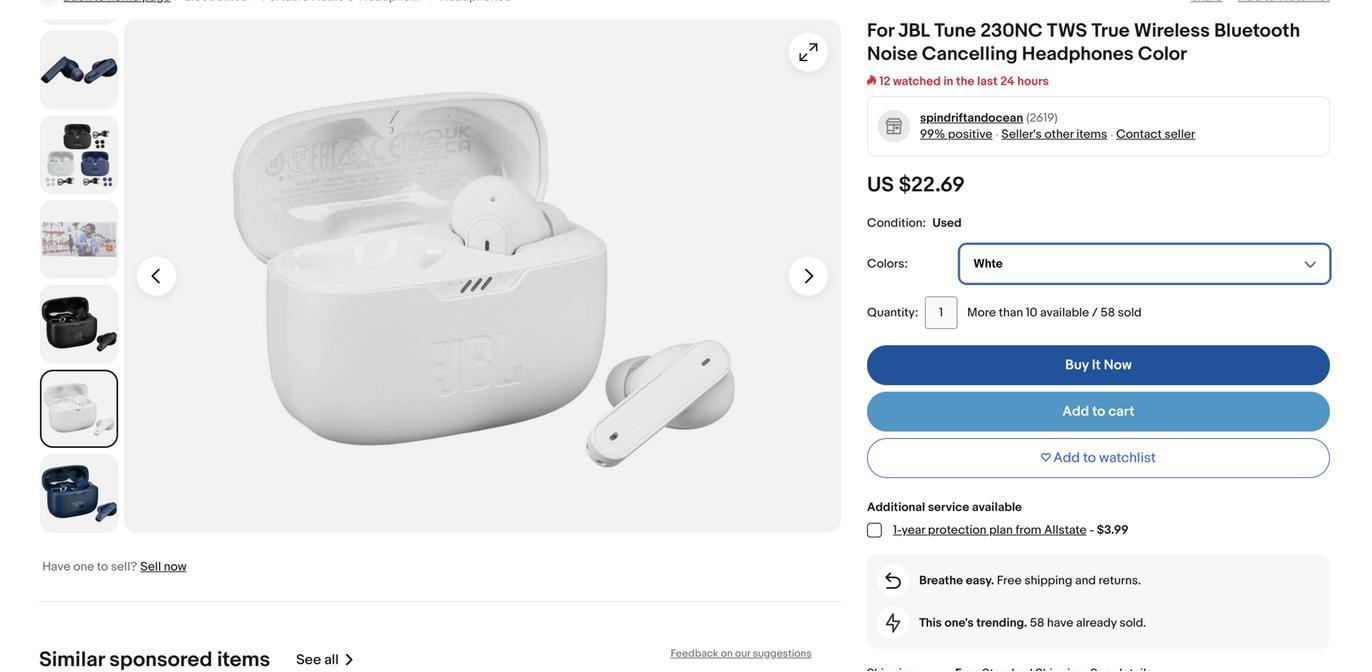 Task type: describe. For each thing, give the bounding box(es) containing it.
for jbl tune 230nc tws true wireless bluetooth noise cancelling headphones color
[[867, 20, 1301, 66]]

cart
[[1109, 404, 1135, 421]]

buy it now
[[1066, 357, 1132, 374]]

(2619)
[[1027, 111, 1058, 126]]

additional
[[867, 501, 926, 515]]

service
[[928, 501, 970, 515]]

feedback on our suggestions link
[[671, 648, 812, 661]]

us $22.69
[[867, 173, 965, 198]]

trending.
[[977, 616, 1028, 631]]

to for watchlist
[[1084, 450, 1096, 467]]

color
[[1138, 43, 1188, 66]]

to for cart
[[1093, 404, 1106, 421]]

add to watchlist
[[1054, 450, 1156, 467]]

1 horizontal spatial 58
[[1101, 306, 1116, 320]]

noise
[[867, 43, 918, 66]]

tune
[[935, 20, 977, 43]]

other
[[1045, 127, 1074, 142]]

add to cart
[[1063, 404, 1135, 421]]

have one to sell? sell now
[[42, 560, 187, 575]]

true
[[1092, 20, 1130, 43]]

positive
[[948, 127, 993, 142]]

more
[[968, 306, 997, 320]]

additional service available
[[867, 501, 1022, 515]]

feedback
[[671, 648, 719, 661]]

sell
[[140, 560, 161, 575]]

seller's other items link
[[1002, 127, 1108, 142]]

0 vertical spatial available
[[1041, 306, 1090, 320]]

wireless
[[1134, 20, 1210, 43]]

now
[[1104, 357, 1132, 374]]

one's
[[945, 616, 974, 631]]

see all
[[296, 652, 339, 669]]

seller's other items
[[1002, 127, 1108, 142]]

contact seller
[[1117, 127, 1196, 142]]

jbl
[[899, 20, 930, 43]]

12 watched in the last 24 hours
[[880, 74, 1049, 89]]

breathe easy. free shipping and returns.
[[920, 574, 1142, 589]]

plan
[[990, 523, 1013, 538]]

have
[[1048, 616, 1074, 631]]

picture 11 of 14 image
[[41, 201, 117, 278]]

watchlist
[[1100, 450, 1156, 467]]

protection
[[928, 523, 987, 538]]

2 vertical spatial to
[[97, 560, 108, 575]]

returns.
[[1099, 574, 1142, 589]]

-
[[1090, 523, 1095, 538]]

contact seller link
[[1117, 127, 1196, 142]]

10
[[1026, 306, 1038, 320]]

hours
[[1018, 74, 1049, 89]]

for jbl tune 230nc tws true wireless bluetooth noise cancelling headphones color - picture 13 of 14 image
[[124, 20, 841, 533]]

free
[[997, 574, 1022, 589]]

seller's
[[1002, 127, 1042, 142]]

used
[[933, 216, 962, 231]]

now
[[164, 560, 187, 575]]

already
[[1077, 616, 1117, 631]]

on
[[721, 648, 733, 661]]

picture 9 of 14 image
[[41, 32, 117, 108]]

99% positive
[[920, 127, 993, 142]]

cancelling
[[922, 43, 1018, 66]]

this
[[920, 616, 942, 631]]

us
[[867, 173, 894, 198]]

condition: used
[[867, 216, 962, 231]]

24
[[1001, 74, 1015, 89]]

add to cart link
[[867, 392, 1331, 432]]



Task type: locate. For each thing, give the bounding box(es) containing it.
see all link
[[296, 648, 355, 672]]

buy
[[1066, 357, 1089, 374]]

our
[[735, 648, 751, 661]]

1 vertical spatial to
[[1084, 450, 1096, 467]]

it
[[1092, 357, 1101, 374]]

have
[[42, 560, 71, 575]]

add for add to cart
[[1063, 404, 1090, 421]]

/
[[1092, 306, 1098, 320]]

add
[[1063, 404, 1090, 421], [1054, 450, 1080, 467]]

Quantity: text field
[[925, 297, 958, 329]]

1-
[[894, 523, 902, 538]]

with details__icon image left breathe
[[886, 573, 901, 589]]

See all text field
[[296, 652, 339, 669]]

suggestions
[[753, 648, 812, 661]]

seller
[[1165, 127, 1196, 142]]

to
[[1093, 404, 1106, 421], [1084, 450, 1096, 467], [97, 560, 108, 575]]

available left /
[[1041, 306, 1090, 320]]

condition:
[[867, 216, 926, 231]]

shipping
[[1025, 574, 1073, 589]]

to left cart on the right of the page
[[1093, 404, 1106, 421]]

58
[[1101, 306, 1116, 320], [1030, 616, 1045, 631]]

sold.
[[1120, 616, 1147, 631]]

1 vertical spatial available
[[972, 501, 1022, 515]]

easy.
[[966, 574, 995, 589]]

from
[[1016, 523, 1042, 538]]

spindriftandocean
[[920, 111, 1024, 126]]

with details__icon image for this
[[886, 614, 901, 633]]

12
[[880, 74, 891, 89]]

0 vertical spatial 58
[[1101, 306, 1116, 320]]

1 vertical spatial add
[[1054, 450, 1080, 467]]

add for add to watchlist
[[1054, 450, 1080, 467]]

in
[[944, 74, 954, 89]]

58 left have
[[1030, 616, 1045, 631]]

see
[[296, 652, 321, 669]]

1 vertical spatial 58
[[1030, 616, 1045, 631]]

this one's trending. 58 have already sold.
[[920, 616, 1147, 631]]

sell now link
[[140, 560, 187, 575]]

0 horizontal spatial available
[[972, 501, 1022, 515]]

watched
[[894, 74, 941, 89]]

99%
[[920, 127, 946, 142]]

to inside button
[[1084, 450, 1096, 467]]

the
[[957, 74, 975, 89]]

breathe
[[920, 574, 963, 589]]

1-year protection plan from allstate - $3.99
[[894, 523, 1129, 538]]

0 vertical spatial with details__icon image
[[886, 573, 901, 589]]

available
[[1041, 306, 1090, 320], [972, 501, 1022, 515]]

colors
[[867, 257, 905, 271]]

spindriftandocean link
[[920, 110, 1024, 126]]

0 horizontal spatial 58
[[1030, 616, 1045, 631]]

spindriftandocean image
[[878, 110, 911, 143]]

bluetooth
[[1215, 20, 1301, 43]]

headphones
[[1022, 43, 1134, 66]]

buy it now link
[[867, 346, 1331, 386]]

add to watchlist button
[[867, 439, 1331, 479]]

picture 12 of 14 image
[[41, 286, 117, 363]]

add left cart on the right of the page
[[1063, 404, 1090, 421]]

than
[[999, 306, 1024, 320]]

$22.69
[[899, 173, 965, 198]]

items
[[1077, 127, 1108, 142]]

tws
[[1047, 20, 1088, 43]]

contact
[[1117, 127, 1162, 142]]

more than 10 available / 58 sold
[[968, 306, 1142, 320]]

230nc
[[981, 20, 1043, 43]]

quantity:
[[867, 306, 919, 320]]

add down the add to cart link on the right bottom of the page
[[1054, 450, 1080, 467]]

$3.99
[[1097, 523, 1129, 538]]

picture 13 of 14 image
[[42, 372, 117, 447]]

0 vertical spatial to
[[1093, 404, 1106, 421]]

all
[[324, 652, 339, 669]]

add inside the add to cart link
[[1063, 404, 1090, 421]]

picture 14 of 14 image
[[41, 456, 117, 532]]

1 vertical spatial with details__icon image
[[886, 614, 901, 633]]

with details__icon image for breathe
[[886, 573, 901, 589]]

with details__icon image left the this
[[886, 614, 901, 633]]

to left watchlist
[[1084, 450, 1096, 467]]

allstate
[[1045, 523, 1087, 538]]

1 horizontal spatial available
[[1041, 306, 1090, 320]]

feedback on our suggestions
[[671, 648, 812, 661]]

99% positive link
[[920, 127, 993, 142]]

spindriftandocean (2619)
[[920, 111, 1058, 126]]

with details__icon image
[[886, 573, 901, 589], [886, 614, 901, 633]]

add inside add to watchlist button
[[1054, 450, 1080, 467]]

0 vertical spatial add
[[1063, 404, 1090, 421]]

for
[[867, 20, 895, 43]]

sell?
[[111, 560, 137, 575]]

available up plan
[[972, 501, 1022, 515]]

and
[[1076, 574, 1096, 589]]

year
[[902, 523, 926, 538]]

to right one
[[97, 560, 108, 575]]

58 right /
[[1101, 306, 1116, 320]]

picture 10 of 14 image
[[41, 117, 117, 193]]

last
[[978, 74, 998, 89]]

sold
[[1118, 306, 1142, 320]]



Task type: vqa. For each thing, say whether or not it's contained in the screenshot.
"Last"
yes



